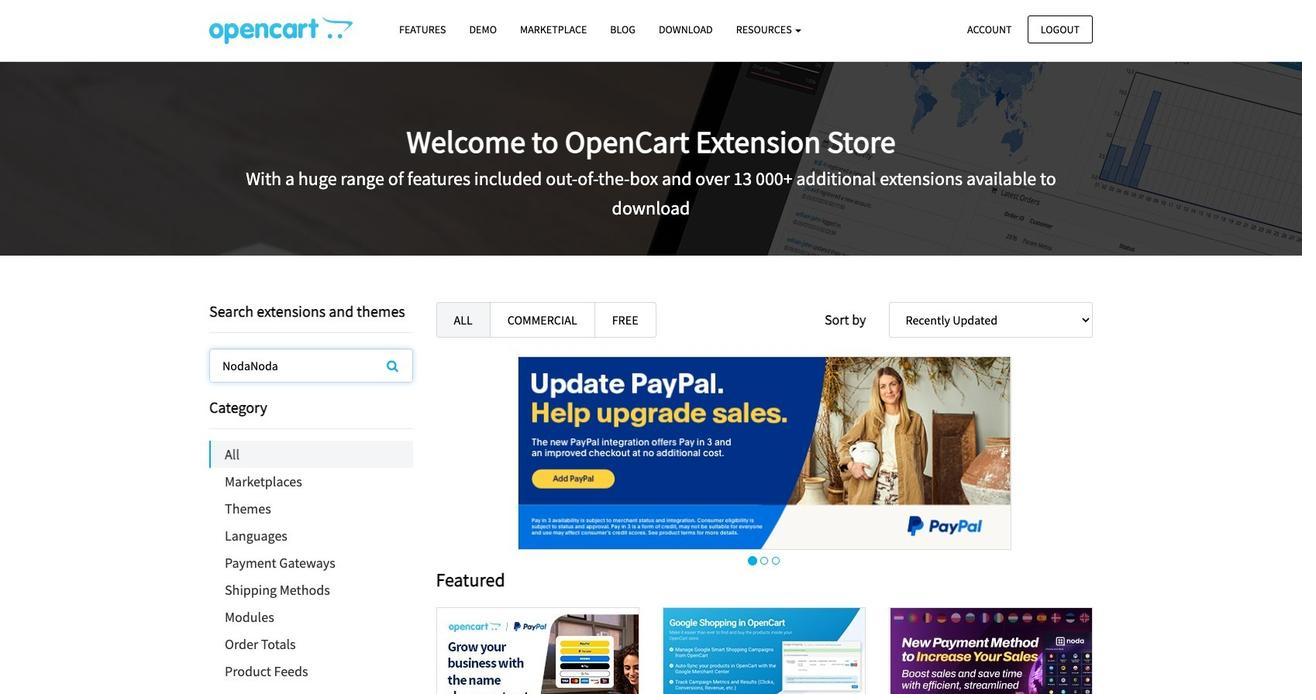Task type: locate. For each thing, give the bounding box(es) containing it.
None text field
[[210, 350, 412, 382]]



Task type: describe. For each thing, give the bounding box(es) containing it.
google shopping for opencart image
[[664, 608, 865, 695]]

noda image
[[891, 608, 1092, 695]]

search image
[[387, 360, 398, 372]]

paypal payment gateway image
[[518, 357, 1012, 550]]

opencart extensions image
[[209, 16, 353, 44]]

paypal checkout integration image
[[437, 608, 639, 695]]



Task type: vqa. For each thing, say whether or not it's contained in the screenshot.
your to the top
no



